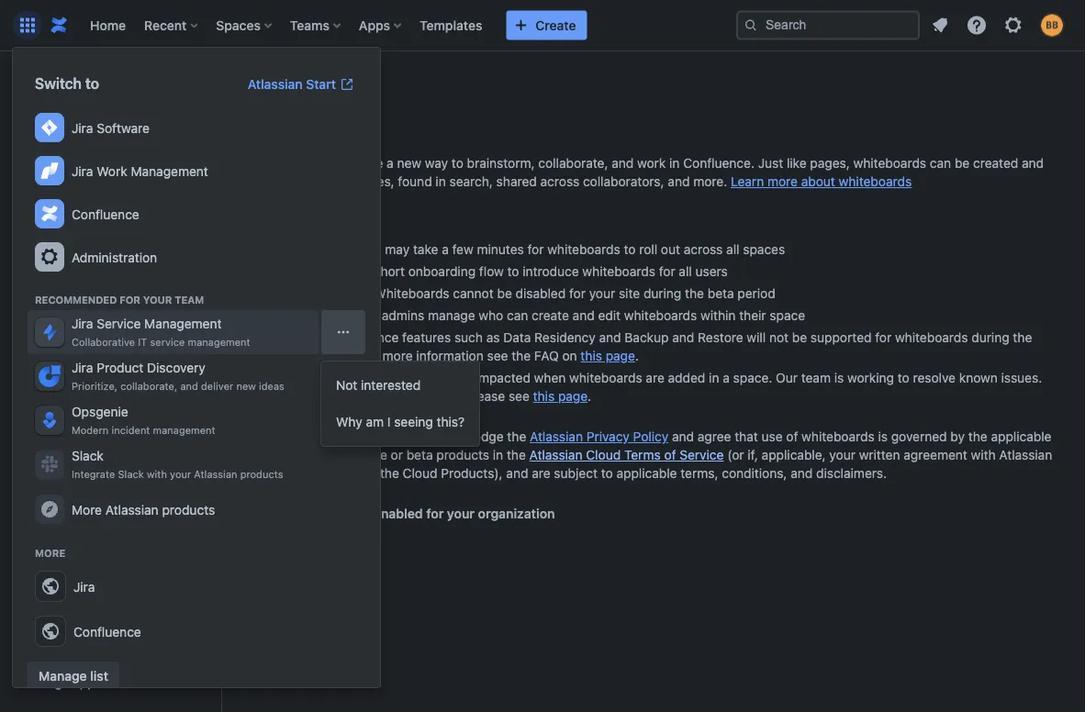 Task type: vqa. For each thing, say whether or not it's contained in the screenshot.
Panel info icon
no



Task type: locate. For each thing, give the bounding box(es) containing it.
the down 'data'
[[512, 348, 531, 364]]

1 vertical spatial applicable
[[616, 466, 677, 481]]

more down just
[[767, 174, 798, 189]]

use right that
[[761, 429, 783, 444]]

may
[[385, 242, 410, 257], [429, 370, 453, 386]]

be right the not
[[792, 330, 807, 345]]

during inside once enabled, it may take a few minutes for whiteboards to roll out across all spaces there will be a short onboarding flow to introduce whiteboards for all users once enabled, whiteboards cannot be disabled for your site during the beta period however, space admins manage who can create and edit whiteboards within their space
[[643, 286, 681, 301]]

products up support
[[162, 502, 215, 517]]

page down when
[[558, 389, 588, 404]]

1 vertical spatial certain
[[285, 370, 328, 386]]

spaces button
[[211, 11, 279, 40]]

export
[[50, 526, 89, 542]]

1 vertical spatial .
[[588, 389, 591, 404]]

0 horizontal spatial products
[[162, 502, 215, 517]]

1 vertical spatial see
[[509, 389, 530, 404]]

products down the sections
[[240, 468, 283, 480]]

as
[[486, 330, 500, 345]]

administration
[[72, 250, 157, 265]]

this for and
[[581, 348, 602, 364]]

1 vertical spatial features
[[53, 306, 104, 321]]

products down acknowledge
[[436, 448, 489, 463]]

2 space from the left
[[770, 308, 805, 323]]

features inside "configuration" group
[[53, 306, 104, 321]]

team
[[175, 294, 204, 306]]

1 once from the top
[[285, 242, 316, 257]]

1 vertical spatial introduce
[[523, 264, 579, 279]]

this page . down when
[[533, 389, 591, 404]]

can up 'data'
[[507, 308, 528, 323]]

jira left work
[[72, 163, 93, 179]]

manage apps
[[22, 675, 102, 690]]

global templates and blueprints link
[[15, 442, 213, 479]]

and down incident
[[128, 453, 150, 468]]

1 horizontal spatial beta
[[406, 448, 433, 463]]

see down impacted
[[509, 389, 530, 404]]

0 vertical spatial configuration
[[22, 240, 110, 252]]

0 vertical spatial products
[[436, 448, 489, 463]]

templates down integrate
[[64, 490, 125, 505]]

0 vertical spatial service
[[97, 316, 141, 331]]

0 horizontal spatial .
[[588, 389, 591, 404]]

atlassian
[[248, 77, 303, 92], [530, 429, 583, 444], [529, 448, 582, 463], [999, 448, 1052, 463], [194, 468, 237, 480], [105, 502, 159, 517], [22, 609, 81, 621]]

0 horizontal spatial across
[[540, 174, 579, 189]]

templates right apps popup button
[[420, 17, 482, 33]]

billing link
[[15, 184, 206, 220]]

1 vertical spatial new
[[236, 380, 256, 392]]

in
[[669, 156, 680, 171], [436, 174, 446, 189], [709, 370, 719, 386], [493, 448, 503, 463]]

be left created
[[955, 156, 970, 171]]

certain for certain third party apps may be impacted when whiteboards are added in a space. our team is working to resolve known issues. for updates on affected apps, please see
[[285, 370, 328, 386]]

the down users
[[685, 286, 704, 301]]

governing down the sections
[[248, 466, 307, 481]]

a left space. in the bottom of the page
[[723, 370, 730, 386]]

whiteboards inside certain third party apps may be impacted when whiteboards are added in a space. our team is working to resolve known issues. for updates on affected apps, please see
[[569, 370, 642, 386]]

0 horizontal spatial introduce
[[327, 156, 383, 171]]

beta for beta features new
[[22, 306, 49, 321]]

updates
[[307, 389, 355, 404]]

Search field
[[736, 11, 920, 40]]

across right shared
[[540, 174, 579, 189]]

can inside once enabled, it may take a few minutes for whiteboards to roll out across all spaces there will be a short onboarding flow to introduce whiteboards for all users once enabled, whiteboards cannot be disabled for your site during the beta period however, space admins manage who can create and edit whiteboards within their space
[[507, 308, 528, 323]]

0 vertical spatial beta
[[248, 71, 292, 96]]

1 vertical spatial this page .
[[533, 389, 591, 404]]

your inside slack integrate slack with your atlassian products
[[170, 468, 191, 480]]

2 horizontal spatial new
[[397, 156, 421, 171]]

features for beta features new
[[53, 306, 104, 321]]

find
[[22, 638, 47, 654]]

way
[[425, 156, 448, 171]]

why
[[336, 414, 362, 430]]

products inside slack integrate slack with your atlassian products
[[240, 468, 283, 480]]

0 vertical spatial during
[[643, 286, 681, 301]]

. up atlassian privacy policy link
[[588, 389, 591, 404]]

this page link down edit in the right top of the page
[[581, 348, 635, 364]]

0 horizontal spatial applicable
[[616, 466, 677, 481]]

banner containing home
[[0, 0, 1085, 51]]

whiteboards inside whiteboards introduce a new way to brainstorm, collaborate, and work in confluence. just like pages, whiteboards can be created and organized within spaces, found in search, shared across collaborators, and more.
[[248, 156, 323, 171]]

on down party
[[359, 389, 374, 404]]

recent
[[144, 17, 187, 33]]

working
[[847, 370, 894, 386]]

of
[[786, 429, 798, 444], [664, 448, 676, 463], [365, 466, 377, 481]]

management inside jira service management collaborative it service management
[[188, 336, 250, 348]]

during right site
[[643, 286, 681, 301]]

out
[[661, 242, 680, 257]]

to right way
[[452, 156, 463, 171]]

seeing
[[394, 414, 433, 430]]

2 horizontal spatial for
[[360, 348, 379, 364]]

1 vertical spatial service
[[680, 448, 724, 463]]

few
[[452, 242, 473, 257]]

are inside certain third party apps may be impacted when whiteboards are added in a space. our team is working to resolve known issues. for updates on affected apps, please see
[[646, 370, 664, 386]]

the right by
[[968, 429, 987, 444]]

more inside certain confluence features such as data residency and backup and restore will not be supported for whiteboards during the beta period. for more information see the faq on
[[382, 348, 413, 364]]

will inside certain confluence features such as data residency and backup and restore will not be supported for whiteboards during the beta period. for more information see the faq on
[[747, 330, 766, 345]]

atlassian inside "(or if, applicable, your written agreement with atlassian governing your use of the cloud products), and are subject to applicable terms, conditions, and disclaimers."
[[999, 448, 1052, 463]]

jira inside jira service management collaborative it service management
[[72, 316, 93, 331]]

switch
[[35, 75, 82, 92]]

apps button
[[353, 11, 409, 40]]

with inside slack integrate slack with your atlassian products
[[147, 468, 167, 480]]

0 vertical spatial governing
[[301, 448, 360, 463]]

in up products),
[[493, 448, 503, 463]]

2 horizontal spatial products
[[436, 448, 489, 463]]

may right it
[[385, 242, 410, 257]]

products),
[[441, 466, 503, 481]]

by enabling whiteboards, you acknowledge the atlassian privacy policy
[[248, 429, 668, 444]]

your
[[589, 286, 615, 301], [829, 448, 856, 463], [310, 466, 337, 481], [170, 468, 191, 480], [447, 506, 475, 521]]

opsgenie modern incident management
[[72, 404, 215, 436]]

1 vertical spatial products
[[240, 468, 283, 480]]

0 horizontal spatial within
[[310, 174, 345, 189]]

management inside jira service management collaborative it service management
[[144, 316, 222, 331]]

this page link down when
[[533, 389, 588, 404]]

collaborate, inside jira product discovery prioritize, collaborate, and deliver new ideas
[[120, 380, 177, 392]]

or
[[391, 448, 403, 463]]

manage inside atlassian marketplace group
[[22, 675, 69, 690]]

2 vertical spatial apps
[[73, 675, 102, 690]]

2 vertical spatial whiteboards
[[268, 506, 347, 521]]

confluence down the atlassian marketplace
[[73, 624, 141, 639]]

not interested button
[[321, 367, 479, 404]]

2 vertical spatial management
[[153, 424, 215, 436]]

0 horizontal spatial of
[[365, 466, 377, 481]]

user
[[22, 157, 50, 173]]

configuration up product
[[69, 343, 149, 358]]

1 vertical spatial beta
[[285, 348, 311, 364]]

2 vertical spatial for
[[285, 389, 304, 404]]

0 vertical spatial management
[[131, 163, 208, 179]]

0 vertical spatial for
[[119, 294, 140, 306]]

configuration for further
[[69, 343, 149, 358]]

to inside whiteboards introduce a new way to brainstorm, collaborate, and work in confluence. just like pages, whiteboards can be created and organized within spaces, found in search, shared across collaborators, and more.
[[452, 156, 463, 171]]

1 vertical spatial with
[[147, 468, 167, 480]]

1 vertical spatial collaborate,
[[120, 380, 177, 392]]

beta down general
[[22, 306, 49, 321]]

on inside certain confluence features such as data residency and backup and restore will not be supported for whiteboards during the beta period. for more information see the faq on
[[562, 348, 577, 364]]

beta inside "configuration" group
[[22, 306, 49, 321]]

1 horizontal spatial applicable
[[991, 429, 1052, 444]]

1 horizontal spatial more
[[72, 502, 102, 517]]

new right the find
[[51, 638, 75, 654]]

will
[[322, 264, 342, 279], [747, 330, 766, 345]]

jira work management
[[72, 163, 208, 179]]

manage for manage list
[[39, 669, 87, 684]]

whiteboards for are
[[268, 506, 347, 521]]

beta left start
[[248, 71, 292, 96]]

whiteboards up disclaimers.
[[802, 429, 875, 444]]

find new apps
[[22, 638, 108, 654]]

certain up updates
[[285, 370, 328, 386]]

the inside "(or if, applicable, your written agreement with atlassian governing your use of the cloud products), and are subject to applicable terms, conditions, and disclaimers."
[[380, 466, 399, 481]]

group containing not interested
[[321, 362, 479, 446]]

your down products),
[[447, 506, 475, 521]]

service down recommended for your team
[[97, 316, 141, 331]]

management up blueprints at the bottom
[[153, 424, 215, 436]]

work
[[97, 163, 127, 179]]

this page . for when
[[533, 389, 591, 404]]

beta features new
[[22, 306, 136, 321]]

. down backup
[[635, 348, 639, 364]]

teams button
[[284, 11, 348, 40]]

for right supported
[[875, 330, 892, 345]]

atlassian inside group
[[22, 609, 81, 621]]

1 vertical spatial beta
[[22, 306, 49, 321]]

2 vertical spatial confluence
[[73, 624, 141, 639]]

confluence
[[72, 207, 139, 222], [331, 330, 399, 345], [73, 624, 141, 639]]

applicable down terms at the right
[[616, 466, 677, 481]]

a inside whiteboards introduce a new way to brainstorm, collaborate, and work in confluence. just like pages, whiteboards can be created and organized within spaces, found in search, shared across collaborators, and more.
[[387, 156, 394, 171]]

will down their
[[747, 330, 766, 345]]

certain inside certain confluence features such as data residency and backup and restore will not be supported for whiteboards during the beta period. for more information see the faq on
[[285, 330, 328, 345]]

0 vertical spatial beta
[[708, 286, 734, 301]]

management down jira software link
[[131, 163, 208, 179]]

1 vertical spatial is
[[878, 429, 888, 444]]

more for more atlassian products
[[72, 502, 102, 517]]

1 horizontal spatial is
[[878, 429, 888, 444]]

organized
[[248, 174, 306, 189]]

to down atlassian cloud terms of service "link" on the bottom
[[601, 466, 613, 481]]

1 vertical spatial this
[[533, 389, 555, 404]]

features for beta features
[[296, 71, 379, 96]]

when
[[534, 370, 566, 386]]

introduce up the disabled
[[523, 264, 579, 279]]

see down as
[[487, 348, 508, 364]]

beta
[[248, 71, 292, 96], [22, 306, 49, 321]]

for up new
[[119, 294, 140, 306]]

certain inside certain third party apps may be impacted when whiteboards are added in a space. our team is working to resolve known issues. for updates on affected apps, please see
[[285, 370, 328, 386]]

0 vertical spatial are
[[646, 370, 664, 386]]

features down the general configuration
[[53, 306, 104, 321]]

1 horizontal spatial new
[[236, 380, 256, 392]]

are left 'subject'
[[532, 466, 550, 481]]

confluence image
[[48, 14, 70, 36]]

1 horizontal spatial service
[[680, 448, 724, 463]]

0 horizontal spatial space
[[343, 308, 378, 323]]

1 vertical spatial during
[[971, 330, 1009, 345]]

0 horizontal spatial page
[[558, 389, 588, 404]]

beta inside once enabled, it may take a few minutes for whiteboards to roll out across all spaces there will be a short onboarding flow to introduce whiteboards for all users once enabled, whiteboards cannot be disabled for your site during the beta period however, space admins manage who can create and edit whiteboards within their space
[[708, 286, 734, 301]]

you
[[401, 429, 422, 444]]

slack up integrate
[[72, 448, 104, 463]]

applicable down issues. at the right of page
[[991, 429, 1052, 444]]

management for service
[[144, 316, 222, 331]]

further configuration link
[[15, 332, 206, 369]]

use inside "(or if, applicable, your written agreement with atlassian governing your use of the cloud products), and are subject to applicable terms, conditions, and disclaimers."
[[340, 466, 361, 481]]

1 horizontal spatial with
[[971, 448, 996, 463]]

for
[[527, 242, 544, 257], [659, 264, 675, 279], [569, 286, 586, 301], [875, 330, 892, 345], [426, 506, 444, 521]]

conditions,
[[722, 466, 787, 481]]

0 horizontal spatial is
[[834, 370, 844, 386]]

applicable inside and agree that use of whiteboards is governed by the applicable sections governing free or beta products in the
[[991, 429, 1052, 444]]

0 vertical spatial this page link
[[581, 348, 635, 364]]

cloud
[[586, 448, 621, 463], [403, 466, 437, 481]]

for right 'ideas'
[[285, 389, 304, 404]]

0 vertical spatial apps
[[396, 370, 425, 386]]

1 vertical spatial may
[[429, 370, 453, 386]]

2 confluence link from the top
[[28, 609, 365, 654]]

1 horizontal spatial use
[[761, 429, 783, 444]]

page down backup
[[606, 348, 635, 364]]

1 vertical spatial will
[[747, 330, 766, 345]]

0 vertical spatial page
[[606, 348, 635, 364]]

service up terms,
[[680, 448, 724, 463]]

1 enabled, from the top
[[319, 242, 370, 257]]

jira inside jira product discovery prioritize, collaborate, and deliver new ideas
[[72, 360, 93, 375]]

1 horizontal spatial this
[[581, 348, 602, 364]]

.
[[635, 348, 639, 364], [588, 389, 591, 404]]

once up there
[[285, 242, 316, 257]]

is right team
[[834, 370, 844, 386]]

templates for global templates and blueprints
[[63, 453, 124, 468]]

1 horizontal spatial introduce
[[523, 264, 579, 279]]

of up applicable,
[[786, 429, 798, 444]]

on
[[562, 348, 577, 364], [359, 389, 374, 404]]

0 vertical spatial templates
[[420, 17, 482, 33]]

0 horizontal spatial collaborate,
[[120, 380, 177, 392]]

for inside certain third party apps may be impacted when whiteboards are added in a space. our team is working to resolve known issues. for updates on affected apps, please see
[[285, 389, 304, 404]]

whiteboards down the sections
[[268, 506, 347, 521]]

management
[[53, 157, 131, 173], [188, 336, 250, 348], [153, 424, 215, 436]]

0 vertical spatial whiteboards
[[248, 156, 323, 171]]

1 horizontal spatial during
[[971, 330, 1009, 345]]

configuration up general
[[22, 240, 110, 252]]

0 vertical spatial features
[[296, 71, 379, 96]]

manage
[[39, 669, 87, 684], [22, 675, 69, 690]]

management up service
[[144, 316, 222, 331]]

beta
[[708, 286, 734, 301], [285, 348, 311, 364], [406, 448, 433, 463]]

whiteboards right pages,
[[853, 156, 926, 171]]

templates up integrate
[[63, 453, 124, 468]]

0 horizontal spatial with
[[147, 468, 167, 480]]

0 horizontal spatial during
[[643, 286, 681, 301]]

governing inside "(or if, applicable, your written agreement with atlassian governing your use of the cloud products), and are subject to applicable terms, conditions, and disclaimers."
[[248, 466, 307, 481]]

to inside certain third party apps may be impacted when whiteboards are added in a space. our team is working to resolve known issues. for updates on affected apps, please see
[[898, 370, 909, 386]]

jira for jira
[[73, 579, 95, 594]]

and left more.
[[668, 174, 690, 189]]

1 horizontal spatial within
[[701, 308, 736, 323]]

confluence link down 'macro'
[[28, 609, 365, 654]]

subject
[[554, 466, 598, 481]]

help icon image
[[966, 14, 988, 36]]

0 horizontal spatial this
[[533, 389, 555, 404]]

across up users
[[684, 242, 723, 257]]

0 vertical spatial with
[[971, 448, 996, 463]]

0 horizontal spatial features
[[53, 306, 104, 321]]

jira link
[[28, 564, 365, 609]]

0 horizontal spatial for
[[119, 294, 140, 306]]

residency
[[534, 330, 596, 345]]

0 horizontal spatial beta
[[285, 348, 311, 364]]

1 vertical spatial management
[[144, 316, 222, 331]]

use down whiteboards,
[[340, 466, 361, 481]]

atlassian marketplace group
[[15, 589, 206, 712]]

settings icon image
[[1002, 14, 1024, 36]]

governing
[[301, 448, 360, 463], [248, 466, 307, 481]]

1 vertical spatial configuration
[[72, 269, 152, 285]]

whiteboards up organized
[[248, 156, 323, 171]]

whiteboards up resolve
[[895, 330, 968, 345]]

pdf export language support link
[[15, 516, 206, 553]]

agreement
[[904, 448, 967, 463]]

impacted
[[475, 370, 531, 386]]

within up restore
[[701, 308, 736, 323]]

0 vertical spatial see
[[487, 348, 508, 364]]

terms,
[[680, 466, 718, 481]]

1 vertical spatial templates
[[63, 453, 124, 468]]

jira for jira service management collaborative it service management
[[72, 316, 93, 331]]

such
[[454, 330, 483, 345]]

about
[[801, 174, 835, 189]]

0 vertical spatial collaborate,
[[538, 156, 608, 171]]

during up known
[[971, 330, 1009, 345]]

cloud down atlassian privacy policy link
[[586, 448, 621, 463]]

whiteboards
[[853, 156, 926, 171], [839, 174, 912, 189], [547, 242, 620, 257], [582, 264, 655, 279], [624, 308, 697, 323], [895, 330, 968, 345], [569, 370, 642, 386], [802, 429, 875, 444]]

configuration for general
[[72, 269, 152, 285]]

are down certain confluence features such as data residency and backup and restore will not be supported for whiteboards during the beta period. for more information see the faq on
[[646, 370, 664, 386]]

2 vertical spatial configuration
[[69, 343, 149, 358]]

more for more
[[35, 547, 66, 559]]

0 vertical spatial management
[[53, 157, 131, 173]]

confluence up period. on the left
[[331, 330, 399, 345]]

group
[[321, 362, 479, 446]]

all up users
[[726, 242, 739, 257]]

a left short
[[363, 264, 370, 279]]

spaces
[[216, 17, 261, 33]]

introduce
[[327, 156, 383, 171], [523, 264, 579, 279]]

1 vertical spatial all
[[679, 264, 692, 279]]

data
[[503, 330, 531, 345]]

manage down the find
[[22, 675, 69, 690]]

. for backup
[[635, 348, 639, 364]]

more up export
[[72, 502, 102, 517]]

0 horizontal spatial will
[[322, 264, 342, 279]]

may up apps,
[[429, 370, 453, 386]]

2 certain from the top
[[285, 370, 328, 386]]

0 vertical spatial across
[[540, 174, 579, 189]]

this page . down edit in the right top of the page
[[581, 348, 639, 364]]

1 certain from the top
[[285, 330, 328, 345]]

be inside whiteboards introduce a new way to brainstorm, collaborate, and work in confluence. just like pages, whiteboards can be created and organized within spaces, found in search, shared across collaborators, and more.
[[955, 156, 970, 171]]

notification icon image
[[929, 14, 951, 36]]

can inside whiteboards introduce a new way to brainstorm, collaborate, and work in confluence. just like pages, whiteboards can be created and organized within spaces, found in search, shared across collaborators, and more.
[[930, 156, 951, 171]]

page for backup
[[606, 348, 635, 364]]

within inside whiteboards introduce a new way to brainstorm, collaborate, and work in confluence. just like pages, whiteboards can be created and organized within spaces, found in search, shared across collaborators, and more.
[[310, 174, 345, 189]]

with
[[971, 448, 996, 463], [147, 468, 167, 480]]

0 horizontal spatial slack
[[72, 448, 104, 463]]

recommended for your team
[[35, 294, 204, 306]]

a left few
[[442, 242, 449, 257]]

in right work
[[669, 156, 680, 171]]

atlassian start
[[248, 77, 336, 92]]

see inside certain confluence features such as data residency and backup and restore will not be supported for whiteboards during the beta period. for more information see the faq on
[[487, 348, 508, 364]]

beta features
[[248, 71, 379, 96]]

0 vertical spatial is
[[834, 370, 844, 386]]

are inside "(or if, applicable, your written agreement with atlassian governing your use of the cloud products), and are subject to applicable terms, conditions, and disclaimers."
[[532, 466, 550, 481]]

roll
[[639, 242, 657, 257]]

be left short
[[345, 264, 360, 279]]

1 vertical spatial slack
[[118, 468, 144, 480]]

links
[[77, 416, 107, 431]]

0 horizontal spatial on
[[359, 389, 374, 404]]

this down when
[[533, 389, 555, 404]]

1 horizontal spatial on
[[562, 348, 577, 364]]

a
[[387, 156, 394, 171], [442, 242, 449, 257], [363, 264, 370, 279], [723, 370, 730, 386]]

the inside once enabled, it may take a few minutes for whiteboards to roll out across all spaces there will be a short onboarding flow to introduce whiteboards for all users once enabled, whiteboards cannot be disabled for your site during the beta period however, space admins manage who can create and edit whiteboards within their space
[[685, 286, 704, 301]]

0 vertical spatial within
[[310, 174, 345, 189]]

created
[[973, 156, 1018, 171]]

their
[[739, 308, 766, 323]]

1 vertical spatial cloud
[[403, 466, 437, 481]]

banner
[[0, 0, 1085, 51]]

and right backup
[[672, 330, 694, 345]]

and inside and agree that use of whiteboards is governed by the applicable sections governing free or beta products in the
[[672, 429, 694, 444]]

2 enabled, from the top
[[319, 286, 370, 301]]

products inside and agree that use of whiteboards is governed by the applicable sections governing free or beta products in the
[[436, 448, 489, 463]]

1 vertical spatial more
[[382, 348, 413, 364]]

cloud inside "(or if, applicable, your written agreement with atlassian governing your use of the cloud products), and are subject to applicable terms, conditions, and disclaimers."
[[403, 466, 437, 481]]

jira
[[72, 120, 93, 135], [72, 163, 93, 179], [72, 316, 93, 331], [72, 360, 93, 375], [73, 579, 95, 594]]

may inside certain third party apps may be impacted when whiteboards are added in a space. our team is working to resolve known issues. for updates on affected apps, please see
[[429, 370, 453, 386]]

within
[[310, 174, 345, 189], [701, 308, 736, 323]]

further configuration
[[22, 343, 149, 358]]

with right "agreement"
[[971, 448, 996, 463]]

beta inside and agree that use of whiteboards is governed by the applicable sections governing free or beta products in the
[[406, 448, 433, 463]]

and agree that use of whiteboards is governed by the applicable sections governing free or beta products in the
[[248, 429, 1052, 463]]

that
[[735, 429, 758, 444]]

page for whiteboards
[[558, 389, 588, 404]]

0 horizontal spatial service
[[97, 316, 141, 331]]

with down blueprints at the bottom
[[147, 468, 167, 480]]

1 vertical spatial use
[[340, 466, 361, 481]]

1 horizontal spatial for
[[285, 389, 304, 404]]

with inside "(or if, applicable, your written agreement with atlassian governing your use of the cloud products), and are subject to applicable terms, conditions, and disclaimers."
[[971, 448, 996, 463]]

1 horizontal spatial collaborate,
[[538, 156, 608, 171]]

admins
[[382, 308, 424, 323]]

space up jira service management options menu image
[[343, 308, 378, 323]]

will inside once enabled, it may take a few minutes for whiteboards to roll out across all spaces there will be a short onboarding flow to introduce whiteboards for all users once enabled, whiteboards cannot be disabled for your site during the beta period however, space admins manage who can create and edit whiteboards within their space
[[322, 264, 342, 279]]

1 vertical spatial of
[[664, 448, 676, 463]]

configuration group
[[15, 220, 213, 595]]

2 vertical spatial beta
[[406, 448, 433, 463]]

jira service management options menu image
[[336, 325, 351, 339]]

on inside certain third party apps may be impacted when whiteboards are added in a space. our team is working to resolve known issues. for updates on affected apps, please see
[[359, 389, 374, 404]]

1 vertical spatial this page link
[[533, 389, 588, 404]]

your down blueprints at the bottom
[[170, 468, 191, 480]]

beta down you
[[406, 448, 433, 463]]

1 horizontal spatial cloud
[[586, 448, 621, 463]]



Task type: describe. For each thing, give the bounding box(es) containing it.
more atlassian products
[[72, 502, 215, 517]]

1 horizontal spatial slack
[[118, 468, 144, 480]]

support
[[154, 526, 202, 542]]

apps
[[359, 17, 390, 33]]

certain confluence features such as data residency and backup and restore will not be supported for whiteboards during the beta period. for more information see the faq on
[[285, 330, 1032, 364]]

i
[[387, 414, 391, 430]]

whiteboards up site
[[582, 264, 655, 279]]

settings image
[[39, 246, 61, 268]]

management inside site administration group
[[53, 157, 131, 173]]

the up issues. at the right of page
[[1013, 330, 1032, 345]]

for right minutes
[[527, 242, 544, 257]]

and inside once enabled, it may take a few minutes for whiteboards to roll out across all spaces there will be a short onboarding flow to introduce whiteboards for all users once enabled, whiteboards cannot be disabled for your site during the beta period however, space admins manage who can create and edit whiteboards within their space
[[572, 308, 595, 323]]

create
[[536, 17, 576, 33]]

take
[[413, 242, 438, 257]]

users
[[695, 264, 728, 279]]

enabling
[[266, 429, 317, 444]]

site
[[619, 286, 640, 301]]

collaborative
[[72, 336, 135, 348]]

apps,
[[430, 389, 463, 404]]

whiteboards inside once enabled, it may take a few minutes for whiteboards to roll out across all spaces there will be a short onboarding flow to introduce whiteboards for all users once enabled, whiteboards cannot be disabled for your site during the beta period however, space admins manage who can create and edit whiteboards within their space
[[374, 286, 449, 301]]

and right created
[[1022, 156, 1044, 171]]

1 confluence link from the top
[[28, 193, 365, 236]]

management inside opsgenie modern incident management
[[153, 424, 215, 436]]

start
[[306, 77, 336, 92]]

create button
[[506, 11, 587, 40]]

faq
[[534, 348, 559, 364]]

jira for jira product discovery prioritize, collaborate, and deliver new ideas
[[72, 360, 93, 375]]

this page . for and
[[581, 348, 639, 364]]

deliver
[[201, 380, 233, 392]]

recommended
[[35, 294, 117, 306]]

supported
[[811, 330, 872, 345]]

your down enabling
[[310, 466, 337, 481]]

for right enabled
[[426, 506, 444, 521]]

0 vertical spatial cloud
[[586, 448, 621, 463]]

this page link for when
[[533, 389, 588, 404]]

2 once from the top
[[285, 286, 316, 301]]

for right the disabled
[[569, 286, 586, 301]]

use inside and agree that use of whiteboards is governed by the applicable sections governing free or beta products in the
[[761, 429, 783, 444]]

2 vertical spatial products
[[162, 502, 215, 517]]

learn more about whiteboards
[[731, 174, 912, 189]]

this for when
[[533, 389, 555, 404]]

0 horizontal spatial are
[[350, 506, 370, 521]]

general
[[22, 269, 68, 285]]

whiteboards inside and agree that use of whiteboards is governed by the applicable sections governing free or beta products in the
[[802, 429, 875, 444]]

may inside once enabled, it may take a few minutes for whiteboards to roll out across all spaces there will be a short onboarding flow to introduce whiteboards for all users once enabled, whiteboards cannot be disabled for your site during the beta period however, space admins manage who can create and edit whiteboards within their space
[[385, 242, 410, 257]]

jira product discovery prioritize, collaborate, and deliver new ideas
[[72, 360, 284, 392]]

your
[[143, 294, 172, 306]]

list
[[90, 669, 108, 684]]

for inside certain confluence features such as data residency and backup and restore will not be supported for whiteboards during the beta period. for more information see the faq on
[[875, 330, 892, 345]]

administration link
[[28, 236, 365, 279]]

in down way
[[436, 174, 446, 189]]

user management link
[[15, 147, 206, 184]]

site administration group
[[15, 108, 206, 226]]

language
[[92, 526, 150, 542]]

product
[[97, 360, 143, 375]]

for down 'out'
[[659, 264, 675, 279]]

0 vertical spatial confluence
[[72, 207, 139, 222]]

atlassian inside slack integrate slack with your atlassian products
[[194, 468, 237, 480]]

templates inside global element
[[420, 17, 482, 33]]

privacy
[[586, 429, 630, 444]]

your inside once enabled, it may take a few minutes for whiteboards to roll out across all spaces there will be a short onboarding flow to introduce whiteboards for all users once enabled, whiteboards cannot be disabled for your site during the beta period however, space admins manage who can create and edit whiteboards within their space
[[589, 286, 615, 301]]

0 vertical spatial slack
[[72, 448, 104, 463]]

pdf
[[22, 526, 46, 542]]

1 space from the left
[[343, 308, 378, 323]]

atlassian privacy policy link
[[530, 429, 668, 444]]

. for whiteboards
[[588, 389, 591, 404]]

switch to
[[35, 75, 99, 92]]

jira for jira work management
[[72, 163, 93, 179]]

a inside certain third party apps may be impacted when whiteboards are added in a space. our team is working to resolve known issues. for updates on affected apps, please see
[[723, 370, 730, 386]]

teams
[[290, 17, 329, 33]]

create
[[532, 308, 569, 323]]

site administration
[[22, 128, 140, 140]]

pages,
[[810, 156, 850, 171]]

and down applicable,
[[791, 466, 813, 481]]

search,
[[449, 174, 493, 189]]

to right flow
[[507, 264, 519, 279]]

shortcut
[[22, 416, 73, 431]]

whiteboards up the disabled
[[547, 242, 620, 257]]

confluence inside certain confluence features such as data residency and backup and restore will not be supported for whiteboards during the beta period. for more information see the faq on
[[331, 330, 399, 345]]

work
[[637, 156, 666, 171]]

code
[[84, 563, 115, 578]]

further
[[22, 343, 65, 358]]

in inside certain third party apps may be impacted when whiteboards are added in a space. our team is working to resolve known issues. for updates on affected apps, please see
[[709, 370, 719, 386]]

and down edit in the right top of the page
[[599, 330, 621, 345]]

to inside "(or if, applicable, your written agreement with atlassian governing your use of the cloud products), and are subject to applicable terms, conditions, and disclaimers."
[[601, 466, 613, 481]]

languages
[[22, 380, 87, 395]]

administration
[[48, 128, 140, 140]]

whiteboards introduce a new way to brainstorm, collaborate, and work in confluence. just like pages, whiteboards can be created and organized within spaces, found in search, shared across collaborators, and more.
[[248, 156, 1044, 189]]

during inside certain confluence features such as data residency and backup and restore will not be supported for whiteboards during the beta period. for more information see the faq on
[[971, 330, 1009, 345]]

introduce inside once enabled, it may take a few minutes for whiteboards to roll out across all spaces there will be a short onboarding flow to introduce whiteboards for all users once enabled, whiteboards cannot be disabled for your site during the beta period however, space admins manage who can create and edit whiteboards within their space
[[523, 264, 579, 279]]

and up collaborators,
[[612, 156, 634, 171]]

opsgenie
[[72, 404, 128, 419]]

to right switch
[[85, 75, 99, 92]]

whiteboards down pages,
[[839, 174, 912, 189]]

1 vertical spatial apps
[[79, 638, 108, 654]]

flow
[[479, 264, 504, 279]]

features
[[402, 330, 451, 345]]

service inside jira service management collaborative it service management
[[97, 316, 141, 331]]

of inside and agree that use of whiteboards is governed by the applicable sections governing free or beta products in the
[[786, 429, 798, 444]]

space.
[[733, 370, 772, 386]]

introduce inside whiteboards introduce a new way to brainstorm, collaborate, and work in confluence. just like pages, whiteboards can be created and organized within spaces, found in search, shared across collaborators, and more.
[[327, 156, 383, 171]]

home
[[90, 17, 126, 33]]

0 vertical spatial all
[[726, 242, 739, 257]]

and inside "configuration" group
[[128, 453, 150, 468]]

certain third party apps may be impacted when whiteboards are added in a space. our team is working to resolve known issues. for updates on affected apps, please see
[[285, 370, 1042, 404]]

billing
[[22, 194, 58, 209]]

the right acknowledge
[[507, 429, 526, 444]]

policy
[[633, 429, 668, 444]]

new
[[111, 308, 136, 320]]

collaborate, inside whiteboards introduce a new way to brainstorm, collaborate, and work in confluence. just like pages, whiteboards can be created and organized within spaces, found in search, shared across collaborators, and more.
[[538, 156, 608, 171]]

whiteboards for introduce
[[248, 156, 323, 171]]

configure
[[22, 563, 80, 578]]

(or if, applicable, your written agreement with atlassian governing your use of the cloud products), and are subject to applicable terms, conditions, and disclaimers.
[[248, 448, 1052, 481]]

manage for manage apps
[[22, 675, 69, 690]]

is inside and agree that use of whiteboards is governed by the applicable sections governing free or beta products in the
[[878, 429, 888, 444]]

confluence image
[[48, 14, 70, 36]]

agree
[[697, 429, 731, 444]]

found
[[398, 174, 432, 189]]

certain for certain confluence features such as data residency and backup and restore will not be supported for whiteboards during the beta period. for more information see the faq on
[[285, 330, 328, 345]]

spaces
[[743, 242, 785, 257]]

just
[[758, 156, 783, 171]]

blueprints
[[153, 453, 213, 468]]

issues.
[[1001, 370, 1042, 386]]

across inside once enabled, it may take a few minutes for whiteboards to roll out across all spaces there will be a short onboarding flow to introduce whiteboards for all users once enabled, whiteboards cannot be disabled for your site during the beta period however, space admins manage who can create and edit whiteboards within their space
[[684, 242, 723, 257]]

restore
[[698, 330, 743, 345]]

why am i seeing this? button
[[321, 404, 479, 441]]

modern
[[72, 424, 109, 436]]

there
[[285, 264, 319, 279]]

import templates link
[[15, 479, 206, 516]]

management for work
[[131, 163, 208, 179]]

your up disclaimers.
[[829, 448, 856, 463]]

added
[[668, 370, 705, 386]]

manage apps link
[[15, 665, 206, 701]]

see inside certain third party apps may be impacted when whiteboards are added in a space. our team is working to resolve known issues. for updates on affected apps, please see
[[509, 389, 530, 404]]

whiteboards inside whiteboards introduce a new way to brainstorm, collaborate, and work in confluence. just like pages, whiteboards can be created and organized within spaces, found in search, shared across collaborators, and more.
[[853, 156, 926, 171]]

be inside certain third party apps may be impacted when whiteboards are added in a space. our team is working to resolve known issues. for updates on affected apps, please see
[[457, 370, 472, 386]]

applicable inside "(or if, applicable, your written agreement with atlassian governing your use of the cloud products), and are subject to applicable terms, conditions, and disclaimers."
[[616, 466, 677, 481]]

the up the organization
[[507, 448, 526, 463]]

of inside "(or if, applicable, your written agreement with atlassian governing your use of the cloud products), and are subject to applicable terms, conditions, and disclaimers."
[[365, 466, 377, 481]]

import templates
[[22, 490, 125, 505]]

minutes
[[477, 242, 524, 257]]

whiteboards inside certain confluence features such as data residency and backup and restore will not be supported for whiteboards during the beta period. for more information see the faq on
[[895, 330, 968, 345]]

configure code macro link
[[15, 553, 206, 589]]

is inside certain third party apps may be impacted when whiteboards are added in a space. our team is working to resolve known issues. for updates on affected apps, please see
[[834, 370, 844, 386]]

this page link for and
[[581, 348, 635, 364]]

0 vertical spatial more
[[767, 174, 798, 189]]

in inside and agree that use of whiteboards is governed by the applicable sections governing free or beta products in the
[[493, 448, 503, 463]]

0 horizontal spatial all
[[679, 264, 692, 279]]

integrate
[[72, 468, 115, 480]]

cannot
[[453, 286, 494, 301]]

brainstorm,
[[467, 156, 535, 171]]

be down flow
[[497, 286, 512, 301]]

search image
[[744, 18, 758, 33]]

who
[[479, 308, 503, 323]]

global element
[[11, 0, 736, 51]]

jira software link
[[28, 106, 365, 150]]

apps inside certain third party apps may be impacted when whiteboards are added in a space. our team is working to resolve known issues. for updates on affected apps, please see
[[396, 370, 425, 386]]

for inside certain confluence features such as data residency and backup and restore will not be supported for whiteboards during the beta period. for more information see the faq on
[[360, 348, 379, 364]]

within inside once enabled, it may take a few minutes for whiteboards to roll out across all spaces there will be a short onboarding flow to introduce whiteboards for all users once enabled, whiteboards cannot be disabled for your site during the beta period however, space admins manage who can create and edit whiteboards within their space
[[701, 308, 736, 323]]

and up the organization
[[506, 466, 528, 481]]

not interested
[[336, 378, 421, 393]]

acknowledge
[[425, 429, 504, 444]]

beta inside certain confluence features such as data residency and backup and restore will not be supported for whiteboards during the beta period. for more information see the faq on
[[285, 348, 311, 364]]

prioritize,
[[72, 380, 118, 392]]

please
[[466, 389, 505, 404]]

shortcut links link
[[15, 406, 206, 442]]

global templates and blueprints
[[22, 453, 213, 468]]

user management
[[22, 157, 131, 173]]

interested
[[361, 378, 421, 393]]

templates for import templates
[[64, 490, 125, 505]]

beta for beta features
[[248, 71, 292, 96]]

written
[[859, 448, 900, 463]]

across inside whiteboards introduce a new way to brainstorm, collaborate, and work in confluence. just like pages, whiteboards can be created and organized within spaces, found in search, shared across collaborators, and more.
[[540, 174, 579, 189]]

to left "roll"
[[624, 242, 636, 257]]

jira for jira software
[[72, 120, 93, 135]]

new inside jira product discovery prioritize, collaborate, and deliver new ideas
[[236, 380, 256, 392]]

governed
[[891, 429, 947, 444]]

and inside jira product discovery prioritize, collaborate, and deliver new ideas
[[180, 380, 198, 392]]

atlassian marketplace
[[22, 609, 162, 621]]

whiteboards up backup
[[624, 308, 697, 323]]

appswitcher icon image
[[17, 14, 39, 36]]

it
[[374, 242, 382, 257]]

more.
[[693, 174, 727, 189]]

by
[[248, 429, 263, 444]]

be inside certain confluence features such as data residency and backup and restore will not be supported for whiteboards during the beta period. for more information see the faq on
[[792, 330, 807, 345]]

new inside atlassian marketplace group
[[51, 638, 75, 654]]

new inside whiteboards introduce a new way to brainstorm, collaborate, and work in confluence. just like pages, whiteboards can be created and organized within spaces, found in search, shared across collaborators, and more.
[[397, 156, 421, 171]]

governing inside and agree that use of whiteboards is governed by the applicable sections governing free or beta products in the
[[301, 448, 360, 463]]



